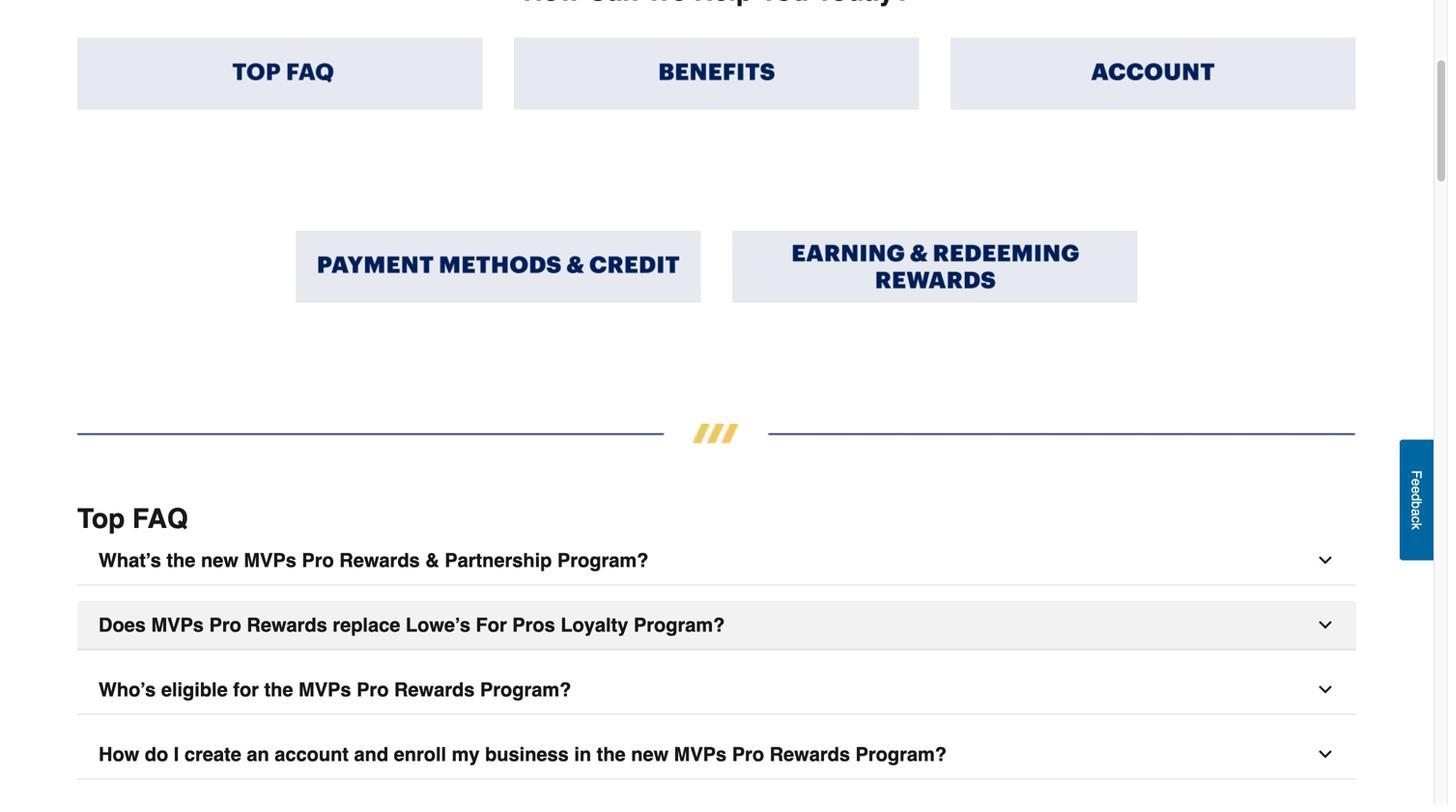 Task type: vqa. For each thing, say whether or not it's contained in the screenshot.
the Cabinets?
no



Task type: locate. For each thing, give the bounding box(es) containing it.
and
[[354, 744, 389, 766]]

chevron down image inside who's eligible for the mvps pro rewards program? 'button'
[[1316, 681, 1335, 700]]

loyalty
[[561, 615, 628, 637]]

1 vertical spatial new
[[631, 744, 669, 766]]

chevron down image inside what's the new mvps pro rewards & partnership program? button
[[1316, 551, 1335, 571]]

chevron down image for loyalty
[[1316, 616, 1335, 635]]

rewards
[[339, 550, 420, 572], [247, 615, 327, 637], [394, 679, 475, 702], [770, 744, 850, 766]]

0 horizontal spatial new
[[201, 550, 239, 572]]

e up b
[[1409, 486, 1425, 494]]

what's the new mvps pro rewards & partnership program?
[[99, 550, 649, 572]]

1 horizontal spatial new
[[631, 744, 669, 766]]

new
[[201, 550, 239, 572], [631, 744, 669, 766]]

chevron down image
[[1316, 746, 1335, 765]]

e up d
[[1409, 479, 1425, 486]]

does mvps pro rewards replace lowe's for pros loyalty program? button
[[77, 602, 1357, 651]]

chevron down image inside does mvps pro rewards replace lowe's for pros loyalty program? button
[[1316, 616, 1335, 635]]

faq
[[132, 504, 188, 535]]

pro up for
[[209, 615, 241, 637]]

account
[[275, 744, 349, 766]]

0 vertical spatial chevron down image
[[1316, 551, 1335, 571]]

new right what's
[[201, 550, 239, 572]]

enroll
[[394, 744, 446, 766]]

the right for
[[264, 679, 293, 702]]

1 vertical spatial chevron down image
[[1316, 616, 1335, 635]]

top
[[77, 504, 125, 535]]

1 vertical spatial the
[[264, 679, 293, 702]]

program?
[[557, 550, 649, 572], [634, 615, 725, 637], [480, 679, 571, 702], [856, 744, 947, 766]]

create
[[184, 744, 241, 766]]

top faq
[[77, 504, 188, 535]]

how do i create an account and enroll my business in the new mvps pro rewards program? button
[[77, 731, 1357, 780]]

c
[[1409, 517, 1425, 523]]

mvps inside 'button'
[[299, 679, 351, 702]]

1 horizontal spatial the
[[264, 679, 293, 702]]

3 chevron down image from the top
[[1316, 681, 1335, 700]]

2 vertical spatial chevron down image
[[1316, 681, 1335, 700]]

the down "faq"
[[167, 550, 196, 572]]

2 chevron down image from the top
[[1316, 616, 1335, 635]]

1 chevron down image from the top
[[1316, 551, 1335, 571]]

divider. image
[[77, 424, 1357, 444]]

does
[[99, 615, 146, 637]]

0 vertical spatial new
[[201, 550, 239, 572]]

account. image
[[951, 38, 1357, 111]]

d
[[1409, 494, 1425, 501]]

does mvps pro rewards replace lowe's for pros loyalty program?
[[99, 615, 725, 637]]

mvps
[[244, 550, 297, 572], [151, 615, 204, 637], [299, 679, 351, 702], [674, 744, 727, 766]]

for
[[233, 679, 259, 702]]

2 horizontal spatial the
[[597, 744, 626, 766]]

2 vertical spatial the
[[597, 744, 626, 766]]

b
[[1409, 501, 1425, 509]]

for
[[476, 615, 507, 637]]

business
[[485, 744, 569, 766]]

e
[[1409, 479, 1425, 486], [1409, 486, 1425, 494]]

0 vertical spatial the
[[167, 550, 196, 572]]

pro up replace
[[302, 550, 334, 572]]

f e e d b a c k button
[[1400, 440, 1434, 561]]

pro inside 'button'
[[357, 679, 389, 702]]

pro up and
[[357, 679, 389, 702]]

chevron down image
[[1316, 551, 1335, 571], [1316, 616, 1335, 635], [1316, 681, 1335, 700]]

payment methods and credit. image
[[296, 231, 702, 303]]

0 horizontal spatial the
[[167, 550, 196, 572]]

the right in
[[597, 744, 626, 766]]

pro
[[302, 550, 334, 572], [209, 615, 241, 637], [357, 679, 389, 702], [732, 744, 764, 766]]

the
[[167, 550, 196, 572], [264, 679, 293, 702], [597, 744, 626, 766]]

new right in
[[631, 744, 669, 766]]



Task type: describe. For each thing, give the bounding box(es) containing it.
f
[[1409, 471, 1425, 479]]

my
[[452, 744, 480, 766]]

lowe's
[[406, 615, 471, 637]]

what's
[[99, 550, 161, 572]]

earning and redeeming rewards. image
[[732, 231, 1138, 303]]

eligible
[[161, 679, 228, 702]]

replace
[[333, 615, 400, 637]]

what's the new mvps pro rewards & partnership program? button
[[77, 537, 1357, 586]]

f e e d b a c k
[[1409, 471, 1425, 530]]

how do i create an account and enroll my business in the new mvps pro rewards program?
[[99, 744, 947, 766]]

who's eligible for the mvps pro rewards program?
[[99, 679, 571, 702]]

pro down who's eligible for the mvps pro rewards program? 'button'
[[732, 744, 764, 766]]

2 e from the top
[[1409, 486, 1425, 494]]

who's
[[99, 679, 156, 702]]

program? inside 'button'
[[480, 679, 571, 702]]

i
[[174, 744, 179, 766]]

who's eligible for the mvps pro rewards program? button
[[77, 666, 1357, 716]]

partnership
[[445, 550, 552, 572]]

pros
[[512, 615, 555, 637]]

how
[[99, 744, 139, 766]]

top f a q. image
[[77, 38, 483, 111]]

&
[[425, 550, 439, 572]]

in
[[574, 744, 591, 766]]

rewards inside 'button'
[[394, 679, 475, 702]]

the inside 'button'
[[264, 679, 293, 702]]

1 e from the top
[[1409, 479, 1425, 486]]

a
[[1409, 509, 1425, 517]]

k
[[1409, 523, 1425, 530]]

chevron down image for program?
[[1316, 551, 1335, 571]]

an
[[247, 744, 269, 766]]

benefits. image
[[514, 38, 920, 111]]

do
[[145, 744, 168, 766]]



